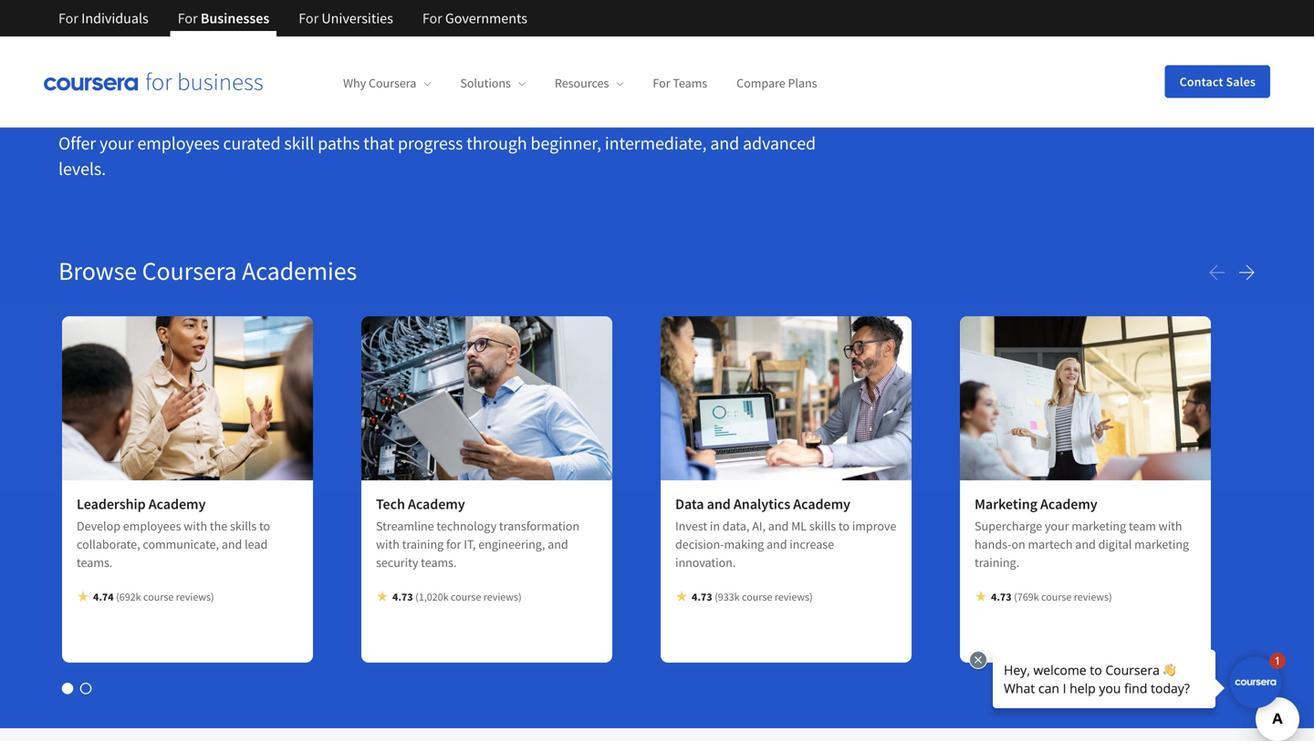 Task type: locate. For each thing, give the bounding box(es) containing it.
transformation
[[499, 518, 580, 535]]

2 to from the left
[[839, 518, 850, 535]]

engineering,
[[478, 536, 545, 553]]

with right team
[[1159, 518, 1182, 535]]

0 horizontal spatial with
[[184, 518, 207, 535]]

0 horizontal spatial 4.73
[[392, 590, 413, 604]]

4.73 left 769k
[[991, 590, 1012, 604]]

) down communicate,
[[211, 590, 214, 604]]

why coursera
[[343, 75, 416, 91]]

4.74
[[93, 590, 114, 604]]

2 ) from the left
[[518, 590, 522, 604]]

( down innovation.
[[715, 590, 718, 604]]

( right 4.74
[[116, 590, 119, 604]]

teams. inside tech academy streamline technology transformation with training for it, engineering, and security teams.
[[421, 555, 457, 571]]

1 vertical spatial coursera
[[142, 255, 237, 287]]

martech
[[1028, 536, 1073, 553]]

banner navigation
[[44, 0, 542, 37]]

marketing professional in front of whiteboard brainstorming with team image
[[960, 316, 1211, 481]]

1 academy from the left
[[149, 495, 206, 514]]

employees
[[137, 132, 219, 154], [123, 518, 181, 535]]

) for academy
[[810, 590, 813, 604]]

academy up ml
[[793, 495, 850, 514]]

and right the ai,
[[768, 518, 789, 535]]

aligned
[[289, 59, 417, 110]]

0 horizontal spatial skills
[[230, 518, 257, 535]]

teams. inside leadership academy develop employees with the skills to collaborate, communicate, and lead teams.
[[77, 555, 113, 571]]

for left the teams
[[653, 75, 670, 91]]

1 ) from the left
[[211, 590, 214, 604]]

browse
[[58, 255, 137, 287]]

that
[[363, 132, 394, 154]]

2 ( from the left
[[415, 590, 419, 604]]

ai,
[[752, 518, 766, 535]]

and right making
[[767, 536, 787, 553]]

1,020k
[[419, 590, 449, 604]]

reviews for academy
[[775, 590, 810, 604]]

academies
[[58, 14, 144, 37], [242, 255, 357, 287]]

4.73 left 933k
[[692, 590, 712, 604]]

4 ( from the left
[[1014, 590, 1017, 604]]

( down 'security'
[[415, 590, 419, 604]]

2 course from the left
[[451, 590, 481, 604]]

reviews
[[176, 590, 211, 604], [483, 590, 518, 604], [775, 590, 810, 604], [1074, 590, 1109, 604]]

your inside offer your employees curated skill paths that progress through beginner, intermediate, and advanced levels.
[[99, 132, 134, 154]]

marketing
[[1072, 518, 1126, 535], [1135, 536, 1189, 553]]

1 horizontal spatial coursera
[[369, 75, 416, 91]]

reviews for your
[[1074, 590, 1109, 604]]

)
[[211, 590, 214, 604], [518, 590, 522, 604], [810, 590, 813, 604], [1109, 590, 1112, 604]]

0 horizontal spatial to
[[259, 518, 270, 535]]

teams. down collaborate,
[[77, 555, 113, 571]]

1 vertical spatial employees
[[123, 518, 181, 535]]

0 horizontal spatial academies
[[58, 14, 144, 37]]

0 vertical spatial employees
[[137, 132, 219, 154]]

and
[[710, 132, 739, 154], [707, 495, 731, 514], [768, 518, 789, 535], [222, 536, 242, 553], [548, 536, 568, 553], [767, 536, 787, 553], [1075, 536, 1096, 553]]

for for governments
[[422, 9, 442, 27]]

coursera for why
[[369, 75, 416, 91]]

tech
[[376, 495, 405, 514]]

data and analytics academy invest in data, ai, and ml skills to improve decision-making and increase innovation.
[[675, 495, 896, 571]]

) down digital on the right
[[1109, 590, 1112, 604]]

4.73 for streamline
[[392, 590, 413, 604]]

browse coursera academies
[[58, 255, 357, 287]]

curated
[[223, 132, 281, 154]]

) for technology
[[518, 590, 522, 604]]

course for academy
[[742, 590, 772, 604]]

1 4.73 from the left
[[392, 590, 413, 604]]

increase
[[790, 536, 834, 553]]

employees up communicate,
[[123, 518, 181, 535]]

employees down the 'coursera for business' 'image'
[[137, 132, 219, 154]]

1 vertical spatial your
[[1045, 518, 1069, 535]]

1 horizontal spatial with
[[376, 536, 400, 553]]

leverage
[[58, 59, 213, 110]]

reviews down communicate,
[[176, 590, 211, 604]]

improve
[[852, 518, 896, 535]]

for businesses
[[178, 9, 269, 27]]

beginner,
[[531, 132, 601, 154]]

academy for marketing academy
[[1040, 495, 1098, 514]]

( down training.
[[1014, 590, 1017, 604]]

1 to from the left
[[259, 518, 270, 535]]

for left governments
[[422, 9, 442, 27]]

to left improve
[[839, 518, 850, 535]]

4.73 ( 769k course reviews )
[[991, 590, 1112, 604]]

course right 933k
[[742, 590, 772, 604]]

1 horizontal spatial skills
[[809, 518, 836, 535]]

1 horizontal spatial to
[[839, 518, 850, 535]]

3 ( from the left
[[715, 590, 718, 604]]

1 reviews from the left
[[176, 590, 211, 604]]

with up 'security'
[[376, 536, 400, 553]]

3 reviews from the left
[[775, 590, 810, 604]]

4 reviews from the left
[[1074, 590, 1109, 604]]

offer your employees curated skill paths that progress through beginner, intermediate, and advanced levels.
[[58, 132, 816, 180]]

4.73 for analytics
[[692, 590, 712, 604]]

reviews down increase at the bottom right
[[775, 590, 810, 604]]

1 horizontal spatial marketing
[[1135, 536, 1189, 553]]

) for employees
[[211, 590, 214, 604]]

marketing
[[975, 495, 1038, 514]]

0 vertical spatial marketing
[[1072, 518, 1126, 535]]

1 horizontal spatial academies
[[242, 255, 357, 287]]

marketing up digital on the right
[[1072, 518, 1126, 535]]

for left universities
[[299, 9, 319, 27]]

teams. down for
[[421, 555, 457, 571]]

course right 1,020k
[[451, 590, 481, 604]]

0 horizontal spatial your
[[99, 132, 134, 154]]

academy inside marketing academy supercharge your marketing team with hands-on martech and digital marketing training.
[[1040, 495, 1098, 514]]

692k
[[119, 590, 141, 604]]

reviews down engineering,
[[483, 590, 518, 604]]

2 teams. from the left
[[421, 555, 457, 571]]

collaborate,
[[77, 536, 140, 553]]

) down increase at the bottom right
[[810, 590, 813, 604]]

academy for tech academy
[[408, 495, 465, 514]]

course right 692k
[[143, 590, 174, 604]]

2 reviews from the left
[[483, 590, 518, 604]]

course for employees
[[143, 590, 174, 604]]

to up lead
[[259, 518, 270, 535]]

compare plans link
[[737, 75, 817, 91]]

4 course from the left
[[1041, 590, 1072, 604]]

your right offer
[[99, 132, 134, 154]]

1 vertical spatial academies
[[242, 255, 357, 287]]

for
[[446, 536, 461, 553]]

2 horizontal spatial 4.73
[[991, 590, 1012, 604]]

teams.
[[77, 555, 113, 571], [421, 555, 457, 571]]

your up 'martech'
[[1045, 518, 1069, 535]]

invest
[[675, 518, 707, 535]]

and down the transformation
[[548, 536, 568, 553]]

and inside leadership academy develop employees with the skills to collaborate, communicate, and lead teams.
[[222, 536, 242, 553]]

making
[[724, 536, 764, 553]]

0 vertical spatial coursera
[[369, 75, 416, 91]]

1 skills from the left
[[230, 518, 257, 535]]

academy
[[149, 495, 206, 514], [408, 495, 465, 514], [793, 495, 850, 514], [1040, 495, 1098, 514]]

with left the the
[[184, 518, 207, 535]]

on
[[1012, 536, 1026, 553]]

and left digital on the right
[[1075, 536, 1096, 553]]

with
[[184, 518, 207, 535], [1159, 518, 1182, 535], [376, 536, 400, 553]]

0 horizontal spatial teams.
[[77, 555, 113, 571]]

skills inside the data and analytics academy invest in data, ai, and ml skills to improve decision-making and increase innovation.
[[809, 518, 836, 535]]

and inside offer your employees curated skill paths that progress through beginner, intermediate, and advanced levels.
[[710, 132, 739, 154]]

progress
[[398, 132, 463, 154]]

2 horizontal spatial with
[[1159, 518, 1182, 535]]

for left businesses at top left
[[178, 9, 198, 27]]

levels.
[[58, 157, 106, 180]]

( for analytics
[[715, 590, 718, 604]]

contact
[[1180, 73, 1223, 90]]

leadership
[[77, 495, 146, 514]]

marketing down team
[[1135, 536, 1189, 553]]

academy inside leadership academy develop employees with the skills to collaborate, communicate, and lead teams.
[[149, 495, 206, 514]]

it,
[[464, 536, 476, 553]]

1 horizontal spatial your
[[1045, 518, 1069, 535]]

through
[[467, 132, 527, 154]]

2 4.73 from the left
[[692, 590, 712, 604]]

skills up increase at the bottom right
[[809, 518, 836, 535]]

course for your
[[1041, 590, 1072, 604]]

course for technology
[[451, 590, 481, 604]]

( for develop
[[116, 590, 119, 604]]

training
[[402, 536, 444, 553]]

0 horizontal spatial coursera
[[142, 255, 237, 287]]

1 teams. from the left
[[77, 555, 113, 571]]

course
[[143, 590, 174, 604], [451, 590, 481, 604], [742, 590, 772, 604], [1041, 590, 1072, 604]]

academy up technology
[[408, 495, 465, 514]]

3 4.73 from the left
[[991, 590, 1012, 604]]

1 horizontal spatial teams.
[[421, 555, 457, 571]]

and down the the
[[222, 536, 242, 553]]

for left individuals
[[58, 9, 78, 27]]

why
[[343, 75, 366, 91]]

3 ) from the left
[[810, 590, 813, 604]]

2 academy from the left
[[408, 495, 465, 514]]

skills
[[230, 518, 257, 535], [809, 518, 836, 535]]

for
[[58, 9, 78, 27], [178, 9, 198, 27], [299, 9, 319, 27], [422, 9, 442, 27], [653, 75, 670, 91]]

) down engineering,
[[518, 590, 522, 604]]

1 horizontal spatial 4.73
[[692, 590, 712, 604]]

1 ( from the left
[[116, 590, 119, 604]]

3 course from the left
[[742, 590, 772, 604]]

skills up lead
[[230, 518, 257, 535]]

and left the advanced
[[710, 132, 739, 154]]

contact sales button
[[1165, 65, 1270, 98]]

analytics
[[734, 495, 790, 514]]

to inside leadership academy develop employees with the skills to collaborate, communicate, and lead teams.
[[259, 518, 270, 535]]

to
[[259, 518, 270, 535], [839, 518, 850, 535]]

0 vertical spatial your
[[99, 132, 134, 154]]

academy up 'martech'
[[1040, 495, 1098, 514]]

reviews down digital on the right
[[1074, 590, 1109, 604]]

with inside leadership academy develop employees with the skills to collaborate, communicate, and lead teams.
[[184, 518, 207, 535]]

two individuals discussing graphs shown on laptop screen image
[[661, 316, 912, 481]]

4 ) from the left
[[1109, 590, 1112, 604]]

universities
[[322, 9, 393, 27]]

academy up communicate,
[[149, 495, 206, 514]]

2 skills from the left
[[809, 518, 836, 535]]

4.73 left 1,020k
[[392, 590, 413, 604]]

3 academy from the left
[[793, 495, 850, 514]]

course right 769k
[[1041, 590, 1072, 604]]

employees inside leadership academy develop employees with the skills to collaborate, communicate, and lead teams.
[[123, 518, 181, 535]]

academy inside tech academy streamline technology transformation with training for it, engineering, and security teams.
[[408, 495, 465, 514]]

4.73 ( 933k course reviews )
[[692, 590, 813, 604]]

4 academy from the left
[[1040, 495, 1098, 514]]

1 course from the left
[[143, 590, 174, 604]]



Task type: describe. For each thing, give the bounding box(es) containing it.
streamline
[[376, 518, 434, 535]]

( for streamline
[[415, 590, 419, 604]]

contact sales
[[1180, 73, 1256, 90]]

4.73 ( 1,020k course reviews )
[[392, 590, 522, 604]]

curations
[[425, 59, 586, 110]]

skill
[[284, 132, 314, 154]]

innovation.
[[675, 555, 736, 571]]

4.74 ( 692k course reviews )
[[93, 590, 214, 604]]

governments
[[445, 9, 527, 27]]

security
[[376, 555, 418, 571]]

sales
[[1226, 73, 1256, 90]]

and inside marketing academy supercharge your marketing team with hands-on martech and digital marketing training.
[[1075, 536, 1096, 553]]

teams. for leadership academy
[[77, 555, 113, 571]]

0 horizontal spatial marketing
[[1072, 518, 1126, 535]]

with inside tech academy streamline technology transformation with training for it, engineering, and security teams.
[[376, 536, 400, 553]]

teams. for tech academy
[[421, 555, 457, 571]]

marketing academy supercharge your marketing team with hands-on martech and digital marketing training.
[[975, 495, 1189, 571]]

why coursera link
[[343, 75, 431, 91]]

develop
[[77, 518, 120, 535]]

resources
[[555, 75, 609, 91]]

technology
[[437, 518, 497, 535]]

reviews for employees
[[176, 590, 211, 604]]

team
[[1129, 518, 1156, 535]]

with inside marketing academy supercharge your marketing team with hands-on martech and digital marketing training.
[[1159, 518, 1182, 535]]

for teams link
[[653, 75, 707, 91]]

ml
[[791, 518, 807, 535]]

offer
[[58, 132, 96, 154]]

for for universities
[[299, 9, 319, 27]]

coursera for business image
[[44, 72, 263, 91]]

leadership academy develop employees with the skills to collaborate, communicate, and lead teams.
[[77, 495, 270, 571]]

769k
[[1017, 590, 1039, 604]]

decision-
[[675, 536, 724, 553]]

learn
[[975, 629, 1009, 647]]

academy for leadership academy
[[149, 495, 206, 514]]

in
[[710, 518, 720, 535]]

businesses
[[201, 9, 269, 27]]

4.73 for supercharge
[[991, 590, 1012, 604]]

solutions link
[[460, 75, 526, 91]]

for governments
[[422, 9, 527, 27]]

) for your
[[1109, 590, 1112, 604]]

advanced
[[743, 132, 816, 154]]

933k
[[718, 590, 740, 604]]

teams
[[673, 75, 707, 91]]

more
[[1012, 629, 1044, 647]]

for universities
[[299, 9, 393, 27]]

team leader speaking to a group of people image
[[62, 316, 313, 481]]

learn more link
[[975, 627, 1059, 649]]

0 vertical spatial academies
[[58, 14, 144, 37]]

training.
[[975, 555, 1019, 571]]

supercharge
[[975, 518, 1042, 535]]

the
[[210, 518, 227, 535]]

your inside marketing academy supercharge your marketing team with hands-on martech and digital marketing training.
[[1045, 518, 1069, 535]]

it professional holding tablet inspecting technical equipment image
[[361, 316, 612, 481]]

and inside tech academy streamline technology transformation with training for it, engineering, and security teams.
[[548, 536, 568, 553]]

tech academy streamline technology transformation with training for it, engineering, and security teams.
[[376, 495, 580, 571]]

individuals
[[81, 9, 149, 27]]

to inside the data and analytics academy invest in data, ai, and ml skills to improve decision-making and increase innovation.
[[839, 518, 850, 535]]

solutions
[[460, 75, 511, 91]]

leverage job-aligned curations
[[58, 59, 586, 110]]

paths
[[318, 132, 360, 154]]

learn more
[[975, 629, 1044, 647]]

for individuals
[[58, 9, 149, 27]]

reviews for technology
[[483, 590, 518, 604]]

( for supercharge
[[1014, 590, 1017, 604]]

communicate,
[[143, 536, 219, 553]]

compare plans
[[737, 75, 817, 91]]

compare
[[737, 75, 785, 91]]

employees inside offer your employees curated skill paths that progress through beginner, intermediate, and advanced levels.
[[137, 132, 219, 154]]

intermediate,
[[605, 132, 707, 154]]

data,
[[723, 518, 750, 535]]

digital
[[1098, 536, 1132, 553]]

hands-
[[975, 536, 1012, 553]]

for teams
[[653, 75, 707, 91]]

lead
[[245, 536, 268, 553]]

for for businesses
[[178, 9, 198, 27]]

and up in
[[707, 495, 731, 514]]

job-
[[221, 59, 289, 110]]

for for individuals
[[58, 9, 78, 27]]

coursera for browse
[[142, 255, 237, 287]]

data
[[675, 495, 704, 514]]

plans
[[788, 75, 817, 91]]

resources link
[[555, 75, 624, 91]]

1 vertical spatial marketing
[[1135, 536, 1189, 553]]

skills inside leadership academy develop employees with the skills to collaborate, communicate, and lead teams.
[[230, 518, 257, 535]]

slides element
[[58, 680, 1256, 698]]

academy inside the data and analytics academy invest in data, ai, and ml skills to improve decision-making and increase innovation.
[[793, 495, 850, 514]]



Task type: vqa. For each thing, say whether or not it's contained in the screenshot.
of in The Structured Query Language (SQL) University of Colorado Boulder
no



